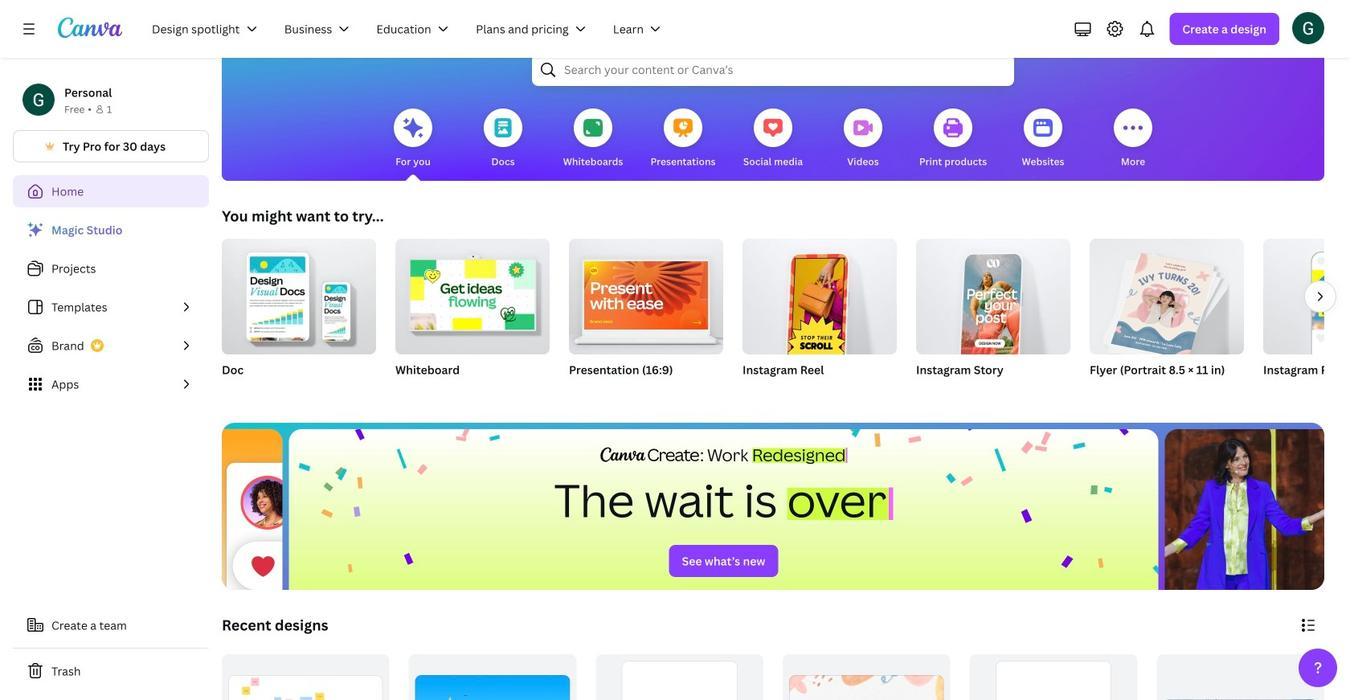 Task type: vqa. For each thing, say whether or not it's contained in the screenshot.
Search search field on the top of the page
yes



Task type: locate. For each thing, give the bounding box(es) containing it.
top level navigation element
[[141, 13, 678, 45]]

Search search field
[[564, 55, 982, 85]]

list
[[13, 214, 209, 400]]

greg robinson image
[[1293, 12, 1325, 44]]

None search field
[[532, 54, 1015, 86]]

group
[[222, 239, 376, 398], [222, 239, 376, 355], [396, 239, 550, 398], [396, 239, 550, 355], [569, 239, 724, 398], [569, 239, 724, 355], [743, 239, 897, 398], [743, 239, 897, 364], [916, 239, 1071, 398], [916, 239, 1071, 364], [1090, 239, 1245, 398], [1090, 239, 1245, 360], [1264, 239, 1351, 398], [222, 654, 390, 700], [409, 654, 577, 700], [596, 654, 764, 700], [783, 654, 951, 700]]



